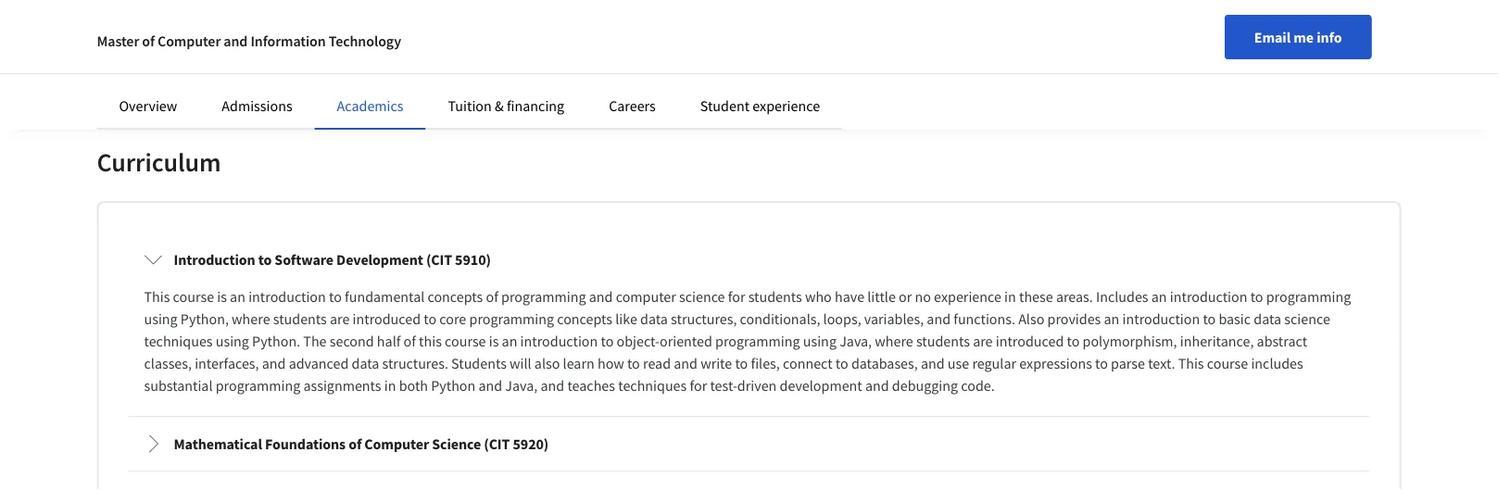 Task type: locate. For each thing, give the bounding box(es) containing it.
0 horizontal spatial concepts
[[428, 288, 483, 306]]

and down the students
[[479, 377, 502, 395]]

0 vertical spatial techniques
[[144, 332, 213, 351]]

programming up also
[[501, 288, 586, 306]]

of left this
[[404, 332, 416, 351]]

files,
[[751, 355, 780, 373]]

email me info
[[1255, 28, 1342, 46]]

java, down 'loops,'
[[840, 332, 872, 351]]

students up conditionals,
[[749, 288, 802, 306]]

course
[[173, 288, 214, 306], [445, 332, 486, 351], [1207, 355, 1249, 373]]

1 vertical spatial (cit
[[484, 435, 510, 454]]

driven
[[738, 377, 777, 395]]

computer left science
[[365, 435, 429, 454]]

course up python, on the left bottom of the page
[[173, 288, 214, 306]]

where
[[232, 310, 270, 329], [875, 332, 914, 351]]

experience up functions.
[[934, 288, 1002, 306]]

(cit left 5910)
[[426, 251, 452, 269]]

an right includes
[[1152, 288, 1167, 306]]

science up 'abstract'
[[1285, 310, 1331, 329]]

0 vertical spatial experience
[[753, 96, 820, 115]]

0 vertical spatial this
[[144, 288, 170, 306]]

are down functions.
[[973, 332, 993, 351]]

programming
[[501, 288, 586, 306], [1267, 288, 1351, 306], [469, 310, 554, 329], [716, 332, 800, 351], [216, 377, 301, 395]]

data up 'abstract'
[[1254, 310, 1282, 329]]

2 horizontal spatial data
[[1254, 310, 1282, 329]]

areas.
[[1056, 288, 1093, 306]]

2 vertical spatial course
[[1207, 355, 1249, 373]]

to down introduction to software development (cit 5910)
[[329, 288, 342, 306]]

includes
[[1252, 355, 1304, 373]]

student
[[700, 96, 750, 115]]

1 vertical spatial in
[[384, 377, 396, 395]]

0 horizontal spatial experience
[[753, 96, 820, 115]]

0 vertical spatial computer
[[158, 32, 221, 50]]

0 horizontal spatial introduced
[[353, 310, 421, 329]]

or
[[899, 288, 912, 306]]

(cit
[[426, 251, 452, 269], [484, 435, 510, 454]]

experience right student
[[753, 96, 820, 115]]

computer right master
[[158, 32, 221, 50]]

introduction
[[249, 288, 326, 306], [1170, 288, 1248, 306], [1123, 310, 1200, 329], [520, 332, 598, 351]]

tuition & financing
[[448, 96, 565, 115]]

java, down will
[[505, 377, 538, 395]]

computer
[[158, 32, 221, 50], [365, 435, 429, 454]]

0 vertical spatial where
[[232, 310, 270, 329]]

of right master
[[142, 32, 155, 50]]

is up the students
[[489, 332, 499, 351]]

read
[[643, 355, 671, 373]]

are up second
[[330, 310, 350, 329]]

0 vertical spatial in
[[1005, 288, 1017, 306]]

where down the variables,
[[875, 332, 914, 351]]

data down computer
[[640, 310, 668, 329]]

concepts left like
[[557, 310, 613, 329]]

0 horizontal spatial in
[[384, 377, 396, 395]]

1 vertical spatial for
[[690, 377, 707, 395]]

1 horizontal spatial java,
[[840, 332, 872, 351]]

teaches
[[568, 377, 615, 395]]

0 horizontal spatial techniques
[[144, 332, 213, 351]]

of down 5910)
[[486, 288, 499, 306]]

no
[[915, 288, 931, 306]]

0 horizontal spatial are
[[330, 310, 350, 329]]

introduced down fundamental in the left bottom of the page
[[353, 310, 421, 329]]

regular
[[973, 355, 1017, 373]]

1 horizontal spatial introduced
[[996, 332, 1064, 351]]

is up python, on the left bottom of the page
[[217, 288, 227, 306]]

and down oriented
[[674, 355, 698, 373]]

this right text. at right bottom
[[1179, 355, 1204, 373]]

careers
[[609, 96, 656, 115]]

to left software
[[258, 251, 272, 269]]

experience inside this course is an introduction to fundamental concepts of programming and computer science for students who have little or no experience in these areas. includes an introduction to programming using python, where students are introduced to core programming concepts like data structures, conditionals, loops, variables, and functions. also provides an introduction to basic data science techniques using python. the second half of this course is an introduction to object-oriented programming using java, where students are introduced to polymorphism, inheritance, abstract classes, interfaces, and advanced data structures. students will also learn how to read and write to files, connect to databases, and use regular expressions to parse text. this course includes substantial programming assignments in both python and java, and teaches techniques for test-driven development and debugging code.
[[934, 288, 1002, 306]]

programming down "interfaces,"
[[216, 377, 301, 395]]

1 horizontal spatial computer
[[365, 435, 429, 454]]

is
[[217, 288, 227, 306], [489, 332, 499, 351]]

includes
[[1096, 288, 1149, 306]]

loops,
[[824, 310, 862, 329]]

0 vertical spatial science
[[679, 288, 725, 306]]

1 horizontal spatial are
[[973, 332, 993, 351]]

0 horizontal spatial computer
[[158, 32, 221, 50]]

0 vertical spatial (cit
[[426, 251, 452, 269]]

in left these
[[1005, 288, 1017, 306]]

where up python.
[[232, 310, 270, 329]]

1 vertical spatial course
[[445, 332, 486, 351]]

science up 'structures,'
[[679, 288, 725, 306]]

techniques down read
[[618, 377, 687, 395]]

0 horizontal spatial where
[[232, 310, 270, 329]]

1 vertical spatial java,
[[505, 377, 538, 395]]

overview link
[[119, 96, 177, 115]]

using up connect
[[803, 332, 837, 351]]

to inside introduction to software development (cit 5910) dropdown button
[[258, 251, 272, 269]]

to up this
[[424, 310, 437, 329]]

1 vertical spatial experience
[[934, 288, 1002, 306]]

1 horizontal spatial data
[[640, 310, 668, 329]]

1 horizontal spatial course
[[445, 332, 486, 351]]

students up 'the'
[[273, 310, 327, 329]]

programming up 'abstract'
[[1267, 288, 1351, 306]]

students
[[451, 355, 507, 373]]

master of computer and information technology
[[97, 32, 401, 50]]

and down the databases,
[[866, 377, 889, 395]]

using up "interfaces,"
[[216, 332, 249, 351]]

provides
[[1048, 310, 1101, 329]]

foundations
[[265, 435, 346, 454]]

using left python, on the left bottom of the page
[[144, 310, 178, 329]]

0 vertical spatial for
[[728, 288, 746, 306]]

techniques up classes,
[[144, 332, 213, 351]]

are
[[330, 310, 350, 329], [973, 332, 993, 351]]

0 horizontal spatial course
[[173, 288, 214, 306]]

for down introduction to software development (cit 5910) dropdown button
[[728, 288, 746, 306]]

experience
[[753, 96, 820, 115], [934, 288, 1002, 306]]

students
[[749, 288, 802, 306], [273, 310, 327, 329], [917, 332, 970, 351]]

introduction down software
[[249, 288, 326, 306]]

1 horizontal spatial this
[[1179, 355, 1204, 373]]

to up development
[[836, 355, 849, 373]]

data down second
[[352, 355, 379, 373]]

1 horizontal spatial is
[[489, 332, 499, 351]]

python,
[[181, 310, 229, 329]]

this
[[144, 288, 170, 306], [1179, 355, 1204, 373]]

of
[[142, 32, 155, 50], [486, 288, 499, 306], [404, 332, 416, 351], [349, 435, 362, 454]]

(cit left 5920) in the bottom of the page
[[484, 435, 510, 454]]

programming up "files,"
[[716, 332, 800, 351]]

5910)
[[455, 251, 491, 269]]

0 horizontal spatial science
[[679, 288, 725, 306]]

for left test-
[[690, 377, 707, 395]]

admissions link
[[222, 96, 292, 115]]

mathematical
[[174, 435, 262, 454]]

this up classes,
[[144, 288, 170, 306]]

to down "object-"
[[627, 355, 640, 373]]

1 horizontal spatial techniques
[[618, 377, 687, 395]]

for
[[728, 288, 746, 306], [690, 377, 707, 395]]

techniques
[[144, 332, 213, 351], [618, 377, 687, 395]]

interfaces,
[[195, 355, 259, 373]]

1 horizontal spatial students
[[749, 288, 802, 306]]

1 horizontal spatial experience
[[934, 288, 1002, 306]]

me
[[1294, 28, 1314, 46]]

1 vertical spatial this
[[1179, 355, 1204, 373]]

0 horizontal spatial java,
[[505, 377, 538, 395]]

code.
[[961, 377, 995, 395]]

0 vertical spatial introduced
[[353, 310, 421, 329]]

course down core
[[445, 332, 486, 351]]

introduction up the basic at the right bottom of the page
[[1170, 288, 1248, 306]]

1 horizontal spatial for
[[728, 288, 746, 306]]

1 horizontal spatial concepts
[[557, 310, 613, 329]]

0 vertical spatial concepts
[[428, 288, 483, 306]]

2 horizontal spatial students
[[917, 332, 970, 351]]

and up debugging
[[921, 355, 945, 373]]

0 vertical spatial java,
[[840, 332, 872, 351]]

also
[[1019, 310, 1045, 329]]

introduced down also
[[996, 332, 1064, 351]]

java,
[[840, 332, 872, 351], [505, 377, 538, 395]]

0 horizontal spatial for
[[690, 377, 707, 395]]

an
[[230, 288, 246, 306], [1152, 288, 1167, 306], [1104, 310, 1120, 329], [502, 332, 518, 351]]

to down provides
[[1067, 332, 1080, 351]]

and
[[224, 32, 248, 50], [589, 288, 613, 306], [927, 310, 951, 329], [262, 355, 286, 373], [674, 355, 698, 373], [921, 355, 945, 373], [479, 377, 502, 395], [541, 377, 565, 395], [866, 377, 889, 395]]

programming up will
[[469, 310, 554, 329]]

development
[[337, 251, 423, 269]]

1 horizontal spatial science
[[1285, 310, 1331, 329]]

in left both
[[384, 377, 396, 395]]

students up use
[[917, 332, 970, 351]]

1 vertical spatial computer
[[365, 435, 429, 454]]

1 vertical spatial is
[[489, 332, 499, 351]]

1 vertical spatial students
[[273, 310, 327, 329]]

use
[[948, 355, 970, 373]]

using
[[144, 310, 178, 329], [216, 332, 249, 351], [803, 332, 837, 351]]

1 vertical spatial where
[[875, 332, 914, 351]]

tuition
[[448, 96, 492, 115]]

1 vertical spatial concepts
[[557, 310, 613, 329]]

connect
[[783, 355, 833, 373]]

course down inheritance,
[[1207, 355, 1249, 373]]

concepts up core
[[428, 288, 483, 306]]

data
[[640, 310, 668, 329], [1254, 310, 1282, 329], [352, 355, 379, 373]]

1 horizontal spatial in
[[1005, 288, 1017, 306]]

0 horizontal spatial is
[[217, 288, 227, 306]]

1 horizontal spatial where
[[875, 332, 914, 351]]

of right foundations
[[349, 435, 362, 454]]

0 horizontal spatial using
[[144, 310, 178, 329]]

in
[[1005, 288, 1017, 306], [384, 377, 396, 395]]

concepts
[[428, 288, 483, 306], [557, 310, 613, 329]]

overview
[[119, 96, 177, 115]]



Task type: vqa. For each thing, say whether or not it's contained in the screenshot.
Take your career to the next level with an online degree
no



Task type: describe. For each thing, give the bounding box(es) containing it.
to up the basic at the right bottom of the page
[[1251, 288, 1264, 306]]

curriculum
[[97, 146, 221, 179]]

email
[[1255, 28, 1291, 46]]

structures,
[[671, 310, 737, 329]]

also
[[535, 355, 560, 373]]

1 horizontal spatial (cit
[[484, 435, 510, 454]]

and left computer
[[589, 288, 613, 306]]

python.
[[252, 332, 300, 351]]

0 vertical spatial are
[[330, 310, 350, 329]]

parse
[[1111, 355, 1145, 373]]

learn
[[563, 355, 595, 373]]

basic
[[1219, 310, 1251, 329]]

financing
[[507, 96, 565, 115]]

academics
[[337, 96, 404, 115]]

careers link
[[609, 96, 656, 115]]

assignments
[[303, 377, 381, 395]]

academics link
[[337, 96, 404, 115]]

2 vertical spatial students
[[917, 332, 970, 351]]

and left information
[[224, 32, 248, 50]]

mathematical foundations of computer science (cit 5920)
[[174, 435, 549, 454]]

tuition & financing link
[[448, 96, 565, 115]]

master
[[97, 32, 139, 50]]

python
[[431, 377, 476, 395]]

and down also
[[541, 377, 565, 395]]

0 horizontal spatial data
[[352, 355, 379, 373]]

0 horizontal spatial this
[[144, 288, 170, 306]]

introduction
[[174, 251, 255, 269]]

an down includes
[[1104, 310, 1120, 329]]

introduction to software development (cit 5910)
[[174, 251, 491, 269]]

of inside dropdown button
[[349, 435, 362, 454]]

an up will
[[502, 332, 518, 351]]

development
[[780, 377, 863, 395]]

1 vertical spatial introduced
[[996, 332, 1064, 351]]

abstract
[[1257, 332, 1308, 351]]

half
[[377, 332, 401, 351]]

information
[[251, 32, 326, 50]]

student experience
[[700, 96, 820, 115]]

these
[[1019, 288, 1053, 306]]

0 vertical spatial is
[[217, 288, 227, 306]]

0 horizontal spatial (cit
[[426, 251, 452, 269]]

object-
[[617, 332, 660, 351]]

to up inheritance,
[[1203, 310, 1216, 329]]

how
[[598, 355, 624, 373]]

an down introduction
[[230, 288, 246, 306]]

have
[[835, 288, 865, 306]]

classes,
[[144, 355, 192, 373]]

text.
[[1148, 355, 1176, 373]]

1 horizontal spatial using
[[216, 332, 249, 351]]

little
[[868, 288, 896, 306]]

0 vertical spatial students
[[749, 288, 802, 306]]

computer inside dropdown button
[[365, 435, 429, 454]]

conditionals,
[[740, 310, 821, 329]]

science
[[432, 435, 481, 454]]

to left parse at the right bottom
[[1096, 355, 1108, 373]]

technology
[[329, 32, 401, 50]]

software
[[275, 251, 334, 269]]

1 vertical spatial are
[[973, 332, 993, 351]]

test-
[[710, 377, 738, 395]]

inheritance,
[[1181, 332, 1254, 351]]

debugging
[[892, 377, 958, 395]]

1 vertical spatial science
[[1285, 310, 1331, 329]]

who
[[805, 288, 832, 306]]

1 vertical spatial techniques
[[618, 377, 687, 395]]

this
[[419, 332, 442, 351]]

mathematical foundations of computer science (cit 5920) button
[[129, 418, 1369, 470]]

student experience link
[[700, 96, 820, 115]]

0 vertical spatial course
[[173, 288, 214, 306]]

to left "files,"
[[735, 355, 748, 373]]

core
[[440, 310, 466, 329]]

polymorphism,
[[1083, 332, 1178, 351]]

structures.
[[382, 355, 448, 373]]

oriented
[[660, 332, 713, 351]]

&
[[495, 96, 504, 115]]

0 horizontal spatial students
[[273, 310, 327, 329]]

computer
[[616, 288, 676, 306]]

like
[[616, 310, 638, 329]]

to up how
[[601, 332, 614, 351]]

this course is an introduction to fundamental concepts of programming and computer science for students who have little or no experience in these areas. includes an introduction to programming using python, where students are introduced to core programming concepts like data structures, conditionals, loops, variables, and functions. also provides an introduction to basic data science techniques using python. the second half of this course is an introduction to object-oriented programming using java, where students are introduced to polymorphism, inheritance, abstract classes, interfaces, and advanced data structures. students will also learn how to read and write to files, connect to databases, and use regular expressions to parse text. this course includes substantial programming assignments in both python and java, and teaches techniques for test-driven development and debugging code.
[[144, 288, 1351, 395]]

and down no
[[927, 310, 951, 329]]

introduction to software development (cit 5910) button
[[129, 234, 1369, 286]]

email me info button
[[1225, 15, 1372, 59]]

both
[[399, 377, 428, 395]]

introduction up also
[[520, 332, 598, 351]]

expressions
[[1020, 355, 1093, 373]]

the
[[303, 332, 327, 351]]

substantial
[[144, 377, 213, 395]]

functions.
[[954, 310, 1016, 329]]

info
[[1317, 28, 1342, 46]]

advanced
[[289, 355, 349, 373]]

variables,
[[865, 310, 924, 329]]

write
[[701, 355, 732, 373]]

databases,
[[852, 355, 918, 373]]

2 horizontal spatial course
[[1207, 355, 1249, 373]]

second
[[330, 332, 374, 351]]

5920)
[[513, 435, 549, 454]]

admissions
[[222, 96, 292, 115]]

2 horizontal spatial using
[[803, 332, 837, 351]]

and down python.
[[262, 355, 286, 373]]

fundamental
[[345, 288, 425, 306]]

introduction up 'polymorphism,'
[[1123, 310, 1200, 329]]

will
[[510, 355, 532, 373]]



